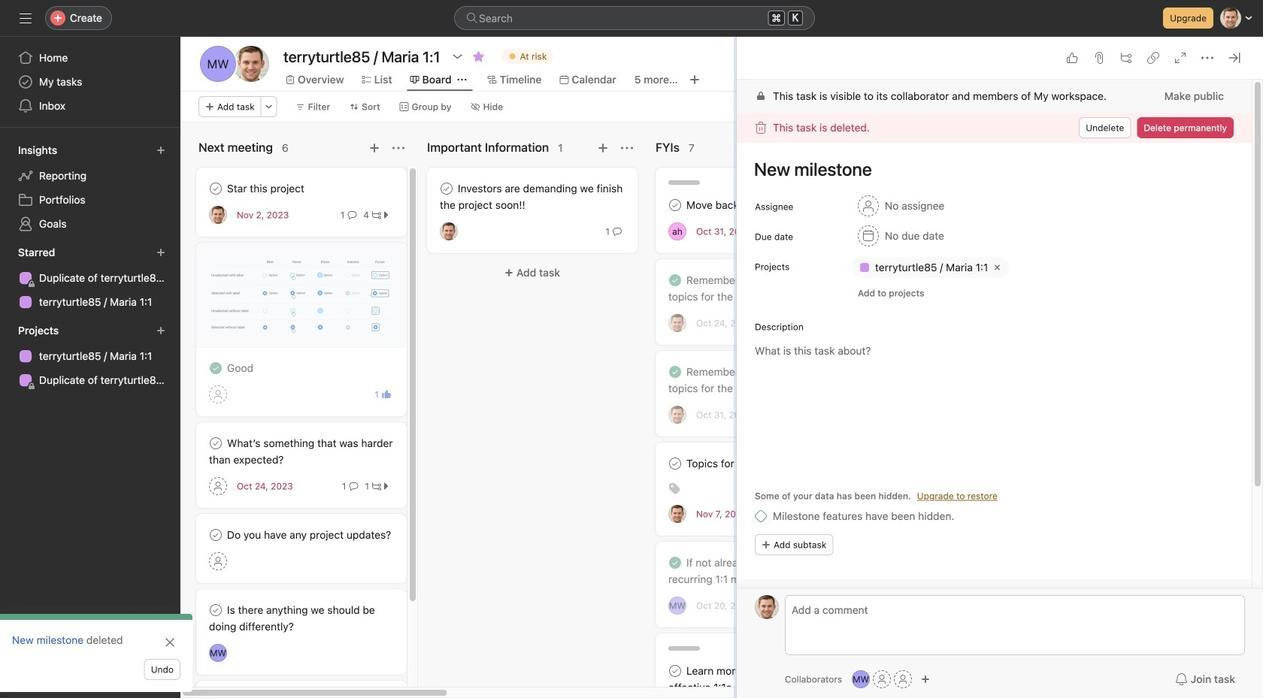 Task type: describe. For each thing, give the bounding box(es) containing it.
global element
[[0, 37, 181, 127]]

0 horizontal spatial completed checkbox
[[207, 360, 225, 378]]

close image
[[164, 637, 176, 649]]

hide sidebar image
[[20, 12, 32, 24]]

1 like. you liked this task image
[[382, 390, 391, 400]]

remove from starred image
[[473, 50, 485, 62]]

1 add task image from the left
[[369, 142, 381, 154]]

open user profile image
[[755, 596, 779, 620]]

copy task link image
[[1148, 52, 1160, 64]]

Search tasks, projects, and more text field
[[454, 6, 816, 30]]

2 add task image from the left
[[597, 142, 609, 154]]

projects element
[[0, 317, 181, 396]]

close details image
[[1229, 52, 1241, 64]]

2 completed checkbox from the top
[[667, 554, 685, 573]]

add subtask image
[[1121, 52, 1133, 64]]

completed image for completed checkbox to the top
[[667, 272, 685, 290]]

0 vertical spatial completed checkbox
[[667, 272, 685, 290]]

1 comment image
[[348, 211, 357, 220]]

new project or portfolio image
[[156, 327, 166, 336]]



Task type: vqa. For each thing, say whether or not it's contained in the screenshot.
See details, My workspace image
no



Task type: locate. For each thing, give the bounding box(es) containing it.
None text field
[[280, 43, 444, 70]]

0 horizontal spatial add task image
[[369, 142, 381, 154]]

add task image
[[369, 142, 381, 154], [597, 142, 609, 154]]

completed image for left completed checkbox
[[207, 360, 225, 378]]

toggle assignee popover image
[[669, 597, 687, 615]]

1 comment image
[[613, 227, 622, 236], [349, 482, 358, 491]]

more actions for this task image
[[1202, 52, 1214, 64]]

main content inside new milestone dialog
[[737, 80, 1253, 699]]

add or remove collaborators image
[[853, 671, 871, 689]]

more actions image
[[265, 102, 274, 111]]

add items to starred image
[[156, 248, 166, 257]]

1 vertical spatial completed checkbox
[[207, 360, 225, 378]]

Completed checkbox
[[667, 272, 685, 290], [207, 360, 225, 378]]

remove image
[[992, 262, 1004, 274]]

0 vertical spatial completed image
[[667, 363, 685, 381]]

None field
[[454, 6, 816, 30]]

0 vertical spatial completed image
[[667, 272, 685, 290]]

1 vertical spatial completed image
[[207, 360, 225, 378]]

0 horizontal spatial 1 comment image
[[349, 482, 358, 491]]

new milestone dialog
[[737, 37, 1264, 699]]

toggle assignee popover image
[[209, 206, 227, 224], [440, 223, 458, 241], [669, 223, 687, 241], [669, 314, 687, 333], [669, 406, 687, 424], [669, 506, 687, 524], [209, 645, 227, 663]]

Task Name text field
[[745, 152, 1235, 187]]

full screen image
[[1175, 52, 1187, 64]]

0 vertical spatial 1 comment image
[[613, 227, 622, 236]]

starred element
[[0, 239, 181, 317]]

completed image
[[667, 363, 685, 381], [667, 554, 685, 573]]

add tab image
[[689, 74, 701, 86]]

1 vertical spatial 1 comment image
[[349, 482, 358, 491]]

0 horizontal spatial completed image
[[207, 360, 225, 378]]

mark complete image
[[207, 180, 225, 198], [438, 180, 456, 198], [667, 196, 685, 214], [207, 435, 225, 453]]

1 completed checkbox from the top
[[667, 363, 685, 381]]

1 horizontal spatial 1 comment image
[[613, 227, 622, 236]]

1 completed image from the top
[[667, 363, 685, 381]]

insights element
[[0, 137, 181, 239]]

mark complete image
[[667, 455, 685, 473], [207, 527, 225, 545], [207, 602, 225, 620], [667, 663, 685, 681]]

show options image
[[452, 50, 464, 62]]

1 horizontal spatial add task image
[[597, 142, 609, 154]]

0 likes. click to like this task image
[[1067, 52, 1079, 64]]

Mark complete checkbox
[[207, 180, 225, 198], [667, 196, 685, 214], [207, 527, 225, 545], [667, 663, 685, 681]]

Completed checkbox
[[667, 363, 685, 381], [667, 554, 685, 573]]

0 vertical spatial completed checkbox
[[667, 363, 685, 381]]

main content
[[737, 80, 1253, 699]]

2 completed image from the top
[[667, 554, 685, 573]]

1 horizontal spatial completed checkbox
[[667, 272, 685, 290]]

1 horizontal spatial completed image
[[667, 272, 685, 290]]

1 vertical spatial completed image
[[667, 554, 685, 573]]

completed image
[[667, 272, 685, 290], [207, 360, 225, 378]]

attachments: add a file to this task, new milestone image
[[1094, 52, 1106, 64]]

1 vertical spatial completed checkbox
[[667, 554, 685, 573]]

Mark complete checkbox
[[438, 180, 456, 198], [207, 435, 225, 453], [667, 455, 685, 473], [207, 602, 225, 620]]

new insights image
[[156, 146, 166, 155]]

add or remove collaborators image
[[922, 676, 931, 685]]



